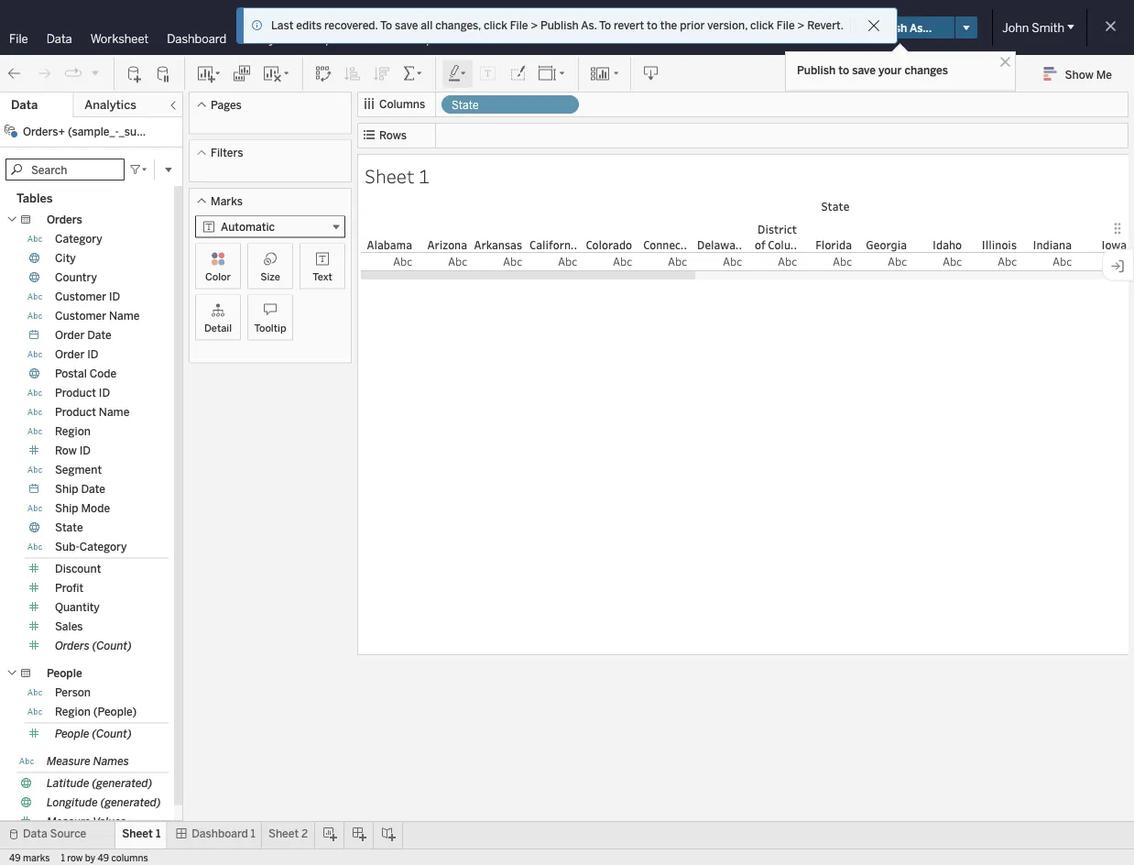 Task type: describe. For each thing, give the bounding box(es) containing it.
new data source image
[[126, 65, 144, 83]]

order id
[[55, 348, 99, 361]]

(people)
[[93, 705, 137, 719]]

last edits recovered. to save all changes, click file > publish as. to revert to the prior version, click file > revert.
[[271, 19, 844, 32]]

swap rows and columns image
[[314, 65, 333, 83]]

(count) for people (count)
[[92, 727, 132, 741]]

name for customer name
[[109, 309, 140, 323]]

1 > from the left
[[531, 19, 538, 32]]

show/hide cards image
[[590, 65, 620, 83]]

California, State. Press Space to toggle selection. Press Escape to go back to the left margin. Use arrow keys to navigate headers text field
[[526, 215, 581, 252]]

1 horizontal spatial to
[[839, 63, 850, 77]]

values
[[93, 815, 126, 829]]

all
[[421, 19, 433, 32]]

worksheet
[[90, 31, 149, 46]]

sheet 2
[[269, 827, 308, 841]]

changes,
[[436, 19, 481, 32]]

profit
[[55, 582, 84, 595]]

1 49 from the left
[[9, 853, 21, 864]]

1 click from the left
[[484, 19, 508, 32]]

2 horizontal spatial file
[[777, 19, 795, 32]]

2 vertical spatial data
[[23, 827, 47, 841]]

discount
[[55, 562, 101, 576]]

marks
[[211, 194, 243, 208]]

sort descending image
[[373, 65, 391, 83]]

1 vertical spatial save
[[853, 63, 876, 77]]

dashboard for dashboard 1
[[192, 827, 248, 841]]

1 left row
[[61, 853, 65, 864]]

region for region (people)
[[55, 705, 91, 719]]

show me button
[[1037, 60, 1129, 88]]

postal code
[[55, 367, 117, 380]]

tables
[[17, 191, 53, 206]]

0 vertical spatial sheet 1
[[365, 163, 430, 188]]

person
[[55, 686, 91, 699]]

orders+
[[23, 125, 65, 138]]

latitude (generated)
[[47, 777, 153, 790]]

product id
[[55, 386, 110, 400]]

smith
[[1033, 20, 1065, 35]]

2 vertical spatial state
[[55, 521, 83, 534]]

recovered.
[[325, 19, 378, 32]]

rows
[[380, 129, 407, 142]]

duplicate image
[[233, 65, 251, 83]]

new workbook (tableau public)
[[479, 19, 700, 36]]

tooltip
[[254, 322, 287, 334]]

people for people
[[47, 667, 82, 680]]

latitude
[[47, 777, 89, 790]]

mode
[[81, 502, 110, 515]]

download image
[[643, 65, 661, 83]]

49 marks
[[9, 853, 50, 864]]

longitude
[[47, 796, 98, 810]]

revert.
[[808, 19, 844, 32]]

Illinois, State. Press Space to toggle selection. Press Escape to go back to the left margin. Use arrow keys to navigate headers text field
[[966, 215, 1021, 252]]

sales
[[55, 620, 83, 633]]

measure values
[[47, 815, 126, 829]]

region for region
[[55, 425, 91, 438]]

row
[[55, 444, 77, 457]]

District of Columbia, State. Press Space to toggle selection. Press Escape to go back to the left margin. Use arrow keys to navigate headers text field
[[746, 215, 801, 252]]

collapse image
[[168, 100, 179, 111]]

source
[[50, 827, 86, 841]]

2 click from the left
[[751, 19, 775, 32]]

2
[[302, 827, 308, 841]]

(sample_-
[[68, 125, 119, 138]]

publish as... button
[[846, 17, 955, 39]]

Florida, State. Press Space to toggle selection. Press Escape to go back to the left margin. Use arrow keys to navigate headers text field
[[801, 215, 856, 252]]

1 horizontal spatial state
[[452, 99, 479, 112]]

date for ship date
[[81, 483, 105, 496]]

ship for ship date
[[55, 483, 78, 496]]

Arizona, State. Press Space to toggle selection. Press Escape to go back to the left margin. Use arrow keys to navigate headers text field
[[416, 215, 471, 252]]

customer name
[[55, 309, 140, 323]]

prior
[[680, 19, 705, 32]]

2 horizontal spatial sheet
[[365, 163, 415, 188]]

data source
[[23, 827, 86, 841]]

edits
[[296, 19, 322, 32]]

john smith
[[1003, 20, 1065, 35]]

orders for orders
[[47, 213, 82, 226]]

last
[[271, 19, 294, 32]]

order date
[[55, 329, 112, 342]]

1 vertical spatial sheet 1
[[122, 827, 161, 841]]

ship mode
[[55, 502, 110, 515]]

help
[[408, 31, 434, 46]]

text
[[313, 270, 333, 283]]

_superstore)
[[119, 125, 185, 138]]

quantity
[[55, 601, 100, 614]]

region (people)
[[55, 705, 137, 719]]

new worksheet image
[[196, 65, 222, 83]]

as...
[[910, 21, 933, 34]]

Search text field
[[6, 159, 125, 181]]

1 right values
[[156, 827, 161, 841]]

people for people (count)
[[55, 727, 89, 741]]

1 vertical spatial state
[[822, 199, 850, 214]]

ship date
[[55, 483, 105, 496]]

Indiana, State. Press Space to toggle selection. Press Escape to go back to the left margin. Use arrow keys to navigate headers text field
[[1021, 215, 1076, 252]]

last edits recovered. to save all changes, click file > publish as. to revert to the prior version, click file > revert. alert
[[271, 17, 844, 34]]

1 vertical spatial data
[[11, 98, 38, 112]]

customer id
[[55, 290, 120, 303]]

city
[[55, 252, 76, 265]]

dashboard 1
[[192, 827, 256, 841]]

0 vertical spatial category
[[55, 232, 102, 246]]

pages
[[211, 98, 242, 111]]

Delaware, State. Press Space to toggle selection. Press Escape to go back to the left margin. Use arrow keys to navigate headers text field
[[691, 215, 746, 252]]

me
[[1097, 68, 1113, 81]]

order for order id
[[55, 348, 85, 361]]

to inside last edits recovered. to save all changes, click file > publish as. to revert to the prior version, click file > revert. alert
[[647, 19, 658, 32]]

dashboard for dashboard
[[167, 31, 227, 46]]

publish to save your changes
[[798, 63, 949, 77]]

postal
[[55, 367, 87, 380]]

new
[[479, 19, 510, 36]]

id for order id
[[87, 348, 99, 361]]

columns
[[111, 853, 148, 864]]

(count) for orders (count)
[[92, 639, 132, 653]]

map
[[309, 31, 333, 46]]

row
[[67, 853, 83, 864]]

longitude (generated)
[[47, 796, 161, 810]]

as.
[[582, 19, 597, 32]]

analytics
[[85, 98, 136, 112]]

redo image
[[35, 65, 53, 83]]

changes
[[905, 63, 949, 77]]



Task type: locate. For each thing, give the bounding box(es) containing it.
2 region from the top
[[55, 705, 91, 719]]

save inside alert
[[395, 19, 418, 32]]

data up marks on the bottom left of the page
[[23, 827, 47, 841]]

detail
[[204, 322, 232, 334]]

public)
[[651, 19, 700, 36]]

date down the customer name
[[87, 329, 112, 342]]

1 order from the top
[[55, 329, 85, 342]]

data down undo "icon"
[[11, 98, 38, 112]]

workbook
[[513, 19, 584, 36]]

region up row id
[[55, 425, 91, 438]]

to
[[381, 19, 392, 32], [600, 19, 612, 32]]

sheet up the columns in the bottom left of the page
[[122, 827, 153, 841]]

1 product from the top
[[55, 386, 96, 400]]

file up undo "icon"
[[9, 31, 28, 46]]

measure up latitude
[[47, 755, 91, 768]]

id up the customer name
[[109, 290, 120, 303]]

pause auto updates image
[[155, 65, 173, 83]]

filters
[[211, 146, 243, 160]]

product for product id
[[55, 386, 96, 400]]

(generated) for latitude (generated)
[[92, 777, 153, 790]]

dashboard
[[167, 31, 227, 46], [192, 827, 248, 841]]

0 horizontal spatial to
[[647, 19, 658, 32]]

size
[[261, 270, 280, 283]]

0 horizontal spatial sheet
[[122, 827, 153, 841]]

0 vertical spatial customer
[[55, 290, 106, 303]]

ship down segment
[[55, 483, 78, 496]]

(generated) for longitude (generated)
[[101, 796, 161, 810]]

customer up order date
[[55, 309, 106, 323]]

data
[[46, 31, 72, 46], [11, 98, 38, 112], [23, 827, 47, 841]]

john
[[1003, 20, 1030, 35]]

order up order id
[[55, 329, 85, 342]]

1 vertical spatial to
[[839, 63, 850, 77]]

code
[[90, 367, 117, 380]]

orders down sales
[[55, 639, 90, 653]]

0 vertical spatial name
[[109, 309, 140, 323]]

customer
[[55, 290, 106, 303], [55, 309, 106, 323]]

publish down revert.
[[798, 63, 836, 77]]

info image
[[251, 19, 264, 32]]

49 right by
[[98, 853, 109, 864]]

order up postal
[[55, 348, 85, 361]]

customer down country on the left
[[55, 290, 106, 303]]

dashboard up new worksheet image
[[167, 31, 227, 46]]

(tableau
[[588, 19, 647, 36]]

people
[[47, 667, 82, 680], [55, 727, 89, 741]]

state up sub-
[[55, 521, 83, 534]]

Connecticut, State. Press Space to toggle selection. Press Escape to go back to the left margin. Use arrow keys to navigate headers text field
[[636, 215, 691, 252]]

customer for customer name
[[55, 309, 106, 323]]

sheet 1 up the columns in the bottom left of the page
[[122, 827, 161, 841]]

1 vertical spatial (generated)
[[101, 796, 161, 810]]

marks. press enter to open the view data window.. use arrow keys to navigate data visualization elements. image
[[361, 252, 1135, 271]]

(count) down (people)
[[92, 727, 132, 741]]

show
[[1066, 68, 1094, 81]]

0 vertical spatial measure
[[47, 755, 91, 768]]

people up person
[[47, 667, 82, 680]]

Arkansas, State. Press Space to toggle selection. Press Escape to go back to the left margin. Use arrow keys to navigate headers text field
[[471, 215, 526, 252]]

clear sheet image
[[262, 65, 292, 83]]

publish left as.
[[541, 19, 579, 32]]

1 horizontal spatial save
[[853, 63, 876, 77]]

measure for measure values
[[47, 815, 91, 829]]

file
[[510, 19, 529, 32], [777, 19, 795, 32], [9, 31, 28, 46]]

product for product name
[[55, 406, 96, 419]]

people up measure names
[[55, 727, 89, 741]]

1 vertical spatial (count)
[[92, 727, 132, 741]]

1 horizontal spatial sheet
[[269, 827, 299, 841]]

id for row id
[[80, 444, 91, 457]]

1 horizontal spatial >
[[798, 19, 805, 32]]

1 left the 'sheet 2'
[[251, 827, 256, 841]]

2 customer from the top
[[55, 309, 106, 323]]

ship down "ship date" in the left of the page
[[55, 502, 78, 515]]

dashboard left the 'sheet 2'
[[192, 827, 248, 841]]

1 to from the left
[[381, 19, 392, 32]]

category up the city at the top of page
[[55, 232, 102, 246]]

2 horizontal spatial publish
[[869, 21, 908, 34]]

name down customer id
[[109, 309, 140, 323]]

publish inside button
[[869, 21, 908, 34]]

to
[[647, 19, 658, 32], [839, 63, 850, 77]]

(generated) down names
[[92, 777, 153, 790]]

1 horizontal spatial to
[[600, 19, 612, 32]]

product name
[[55, 406, 130, 419]]

0 vertical spatial date
[[87, 329, 112, 342]]

0 horizontal spatial >
[[531, 19, 538, 32]]

1 vertical spatial name
[[99, 406, 130, 419]]

Iowa, State. Press Space to toggle selection. Press Escape to go back to the left margin. Use arrow keys to navigate headers text field
[[1076, 215, 1131, 252]]

click right version,
[[751, 19, 775, 32]]

0 horizontal spatial file
[[9, 31, 28, 46]]

region
[[55, 425, 91, 438], [55, 705, 91, 719]]

marks
[[23, 853, 50, 864]]

1 vertical spatial measure
[[47, 815, 91, 829]]

file right the new
[[510, 19, 529, 32]]

0 horizontal spatial 49
[[9, 853, 21, 864]]

sheet 1 down rows
[[365, 163, 430, 188]]

Alabama, State. Press Space to toggle selection. Press Escape to go back to the left margin. Use arrow keys to navigate headers text field
[[361, 215, 416, 252]]

your
[[879, 63, 903, 77]]

date up mode
[[81, 483, 105, 496]]

name down product id on the left top of page
[[99, 406, 130, 419]]

click right changes,
[[484, 19, 508, 32]]

name
[[109, 309, 140, 323], [99, 406, 130, 419]]

1 ship from the top
[[55, 483, 78, 496]]

state up the florida, state. press space to toggle selection. press escape to go back to the left margin. use arrow keys to navigate headers text field
[[822, 199, 850, 214]]

0 horizontal spatial to
[[381, 19, 392, 32]]

name for product name
[[99, 406, 130, 419]]

ship for ship mode
[[55, 502, 78, 515]]

show labels image
[[479, 65, 498, 83]]

publish for publish as...
[[869, 21, 908, 34]]

(count) down quantity
[[92, 639, 132, 653]]

highlight image
[[447, 65, 468, 83]]

measure
[[47, 755, 91, 768], [47, 815, 91, 829]]

names
[[93, 755, 129, 768]]

0 vertical spatial to
[[647, 19, 658, 32]]

> left revert.
[[798, 19, 805, 32]]

measure down longitude
[[47, 815, 91, 829]]

sort ascending image
[[344, 65, 362, 83]]

Colorado, State. Press Space to toggle selection. Press Escape to go back to the left margin. Use arrow keys to navigate headers text field
[[581, 215, 636, 252]]

sub-category
[[55, 540, 127, 554]]

2 measure from the top
[[47, 815, 91, 829]]

1 horizontal spatial publish
[[798, 63, 836, 77]]

id for customer id
[[109, 290, 120, 303]]

format
[[351, 31, 390, 46]]

0 vertical spatial ship
[[55, 483, 78, 496]]

orders (count)
[[55, 639, 132, 653]]

1 up arizona, state. press space to toggle selection. press escape to go back to the left margin. use arrow keys to navigate headers text box
[[419, 163, 430, 188]]

sheet 1
[[365, 163, 430, 188], [122, 827, 161, 841]]

save
[[395, 19, 418, 32], [853, 63, 876, 77]]

orders down tables
[[47, 213, 82, 226]]

customer for customer id
[[55, 290, 106, 303]]

1 vertical spatial region
[[55, 705, 91, 719]]

1 vertical spatial people
[[55, 727, 89, 741]]

id up postal code at top left
[[87, 348, 99, 361]]

segment
[[55, 463, 102, 477]]

0 horizontal spatial publish
[[541, 19, 579, 32]]

category up discount
[[79, 540, 127, 554]]

1 horizontal spatial sheet 1
[[365, 163, 430, 188]]

0 vertical spatial save
[[395, 19, 418, 32]]

1 horizontal spatial click
[[751, 19, 775, 32]]

1 horizontal spatial file
[[510, 19, 529, 32]]

1 vertical spatial date
[[81, 483, 105, 496]]

1 vertical spatial customer
[[55, 309, 106, 323]]

version,
[[708, 19, 748, 32]]

date
[[87, 329, 112, 342], [81, 483, 105, 496]]

0 vertical spatial orders
[[47, 213, 82, 226]]

(count)
[[92, 639, 132, 653], [92, 727, 132, 741]]

file left revert.
[[777, 19, 795, 32]]

region down person
[[55, 705, 91, 719]]

0 vertical spatial state
[[452, 99, 479, 112]]

1 row by 49 columns
[[61, 853, 148, 864]]

measure names
[[47, 755, 129, 768]]

1 region from the top
[[55, 425, 91, 438]]

1 vertical spatial category
[[79, 540, 127, 554]]

1 vertical spatial ship
[[55, 502, 78, 515]]

id right row
[[80, 444, 91, 457]]

2 product from the top
[[55, 406, 96, 419]]

the
[[661, 19, 678, 32]]

order for order date
[[55, 329, 85, 342]]

state
[[452, 99, 479, 112], [822, 199, 850, 214], [55, 521, 83, 534]]

order
[[55, 329, 85, 342], [55, 348, 85, 361]]

0 vertical spatial (generated)
[[92, 777, 153, 790]]

measure for measure names
[[47, 755, 91, 768]]

orders for orders (count)
[[55, 639, 90, 653]]

revert
[[614, 19, 645, 32]]

0 horizontal spatial save
[[395, 19, 418, 32]]

0 horizontal spatial click
[[484, 19, 508, 32]]

to left the
[[647, 19, 658, 32]]

2 (count) from the top
[[92, 727, 132, 741]]

0 vertical spatial product
[[55, 386, 96, 400]]

category
[[55, 232, 102, 246], [79, 540, 127, 554]]

id down code
[[99, 386, 110, 400]]

sub-
[[55, 540, 79, 554]]

to right as.
[[600, 19, 612, 32]]

replay animation image
[[90, 67, 101, 78]]

state down 'highlight' image on the top
[[452, 99, 479, 112]]

publish as...
[[869, 21, 933, 34]]

2 ship from the top
[[55, 502, 78, 515]]

> right the new
[[531, 19, 538, 32]]

1 vertical spatial order
[[55, 348, 85, 361]]

undo image
[[6, 65, 24, 83]]

(generated) up values
[[101, 796, 161, 810]]

49 left marks on the bottom left of the page
[[9, 853, 21, 864]]

click
[[484, 19, 508, 32], [751, 19, 775, 32]]

1 vertical spatial dashboard
[[192, 827, 248, 841]]

1 customer from the top
[[55, 290, 106, 303]]

color
[[205, 270, 231, 283]]

to right recovered.
[[381, 19, 392, 32]]

fit image
[[538, 65, 567, 83]]

>
[[531, 19, 538, 32], [798, 19, 805, 32]]

0 vertical spatial people
[[47, 667, 82, 680]]

publish left as... at the right top of the page
[[869, 21, 908, 34]]

id for product id
[[99, 386, 110, 400]]

0 horizontal spatial sheet 1
[[122, 827, 161, 841]]

2 to from the left
[[600, 19, 612, 32]]

close image
[[997, 53, 1015, 71]]

row id
[[55, 444, 91, 457]]

save left all
[[395, 19, 418, 32]]

0 vertical spatial region
[[55, 425, 91, 438]]

0 horizontal spatial state
[[55, 521, 83, 534]]

date for order date
[[87, 329, 112, 342]]

0 vertical spatial (count)
[[92, 639, 132, 653]]

1 vertical spatial orders
[[55, 639, 90, 653]]

columns
[[380, 98, 426, 111]]

publish inside alert
[[541, 19, 579, 32]]

data up replay animation image
[[46, 31, 72, 46]]

to left 'your'
[[839, 63, 850, 77]]

analysis
[[245, 31, 290, 46]]

2 order from the top
[[55, 348, 85, 361]]

orders+ (sample_-_superstore)
[[23, 125, 185, 138]]

sheet
[[365, 163, 415, 188], [122, 827, 153, 841], [269, 827, 299, 841]]

0 vertical spatial data
[[46, 31, 72, 46]]

publish
[[541, 19, 579, 32], [869, 21, 908, 34], [798, 63, 836, 77]]

show me
[[1066, 68, 1113, 81]]

publish for publish to save your changes
[[798, 63, 836, 77]]

1 (count) from the top
[[92, 639, 132, 653]]

country
[[55, 271, 97, 284]]

2 49 from the left
[[98, 853, 109, 864]]

id
[[109, 290, 120, 303], [87, 348, 99, 361], [99, 386, 110, 400], [80, 444, 91, 457]]

0 vertical spatial order
[[55, 329, 85, 342]]

1 measure from the top
[[47, 755, 91, 768]]

ship
[[55, 483, 78, 496], [55, 502, 78, 515]]

1 horizontal spatial 49
[[98, 853, 109, 864]]

totals image
[[402, 65, 424, 83]]

1
[[419, 163, 430, 188], [156, 827, 161, 841], [251, 827, 256, 841], [61, 853, 65, 864]]

product down product id on the left top of page
[[55, 406, 96, 419]]

replay animation image
[[64, 64, 83, 83]]

Idaho, State. Press Space to toggle selection. Press Escape to go back to the left margin. Use arrow keys to navigate headers text field
[[911, 215, 966, 252]]

by
[[85, 853, 95, 864]]

sheet left 2
[[269, 827, 299, 841]]

0 vertical spatial dashboard
[[167, 31, 227, 46]]

save left 'your'
[[853, 63, 876, 77]]

2 horizontal spatial state
[[822, 199, 850, 214]]

format workbook image
[[509, 65, 527, 83]]

2 > from the left
[[798, 19, 805, 32]]

Georgia, State. Press Space to toggle selection. Press Escape to go back to the left margin. Use arrow keys to navigate headers text field
[[856, 215, 911, 252]]

people (count)
[[55, 727, 132, 741]]

product down postal
[[55, 386, 96, 400]]

sheet down rows
[[365, 163, 415, 188]]

1 vertical spatial product
[[55, 406, 96, 419]]



Task type: vqa. For each thing, say whether or not it's contained in the screenshot.
2nd > from the left
yes



